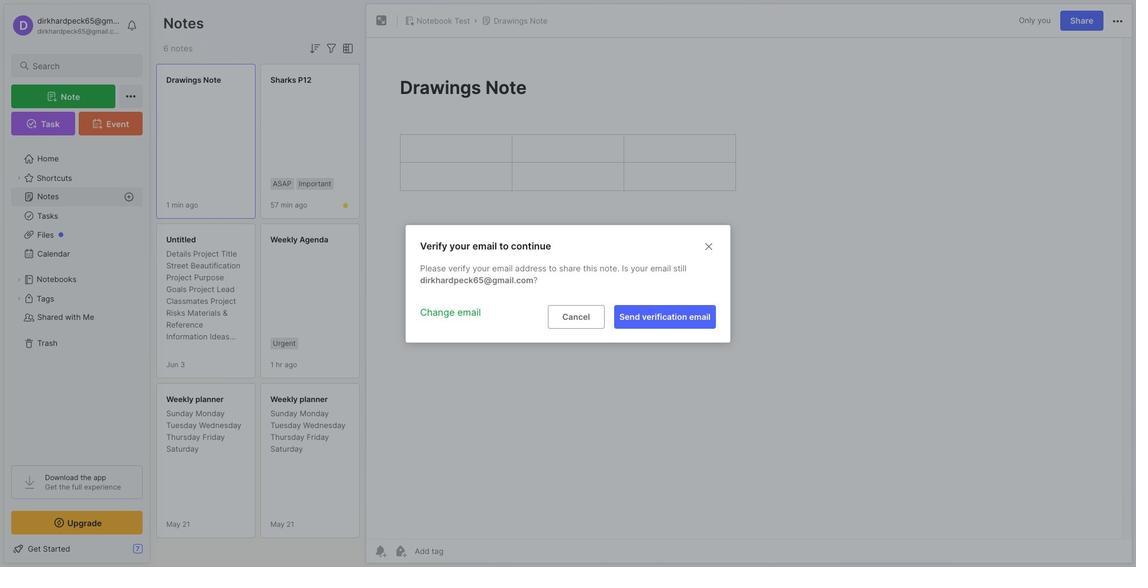 Task type: locate. For each thing, give the bounding box(es) containing it.
None search field
[[33, 59, 132, 73]]

Note Editor text field
[[367, 37, 1133, 539]]

Search text field
[[33, 60, 132, 72]]

close image
[[702, 240, 717, 254]]

tree
[[4, 143, 150, 455]]



Task type: vqa. For each thing, say whether or not it's contained in the screenshot.
Account field
no



Task type: describe. For each thing, give the bounding box(es) containing it.
expand tags image
[[15, 295, 23, 303]]

expand note image
[[375, 14, 389, 28]]

add tag image
[[394, 545, 408, 559]]

none search field inside main element
[[33, 59, 132, 73]]

tree inside main element
[[4, 143, 150, 455]]

expand notebooks image
[[15, 277, 23, 284]]

add a reminder image
[[374, 545, 388, 559]]

note window element
[[366, 4, 1133, 564]]

main element
[[0, 0, 154, 568]]



